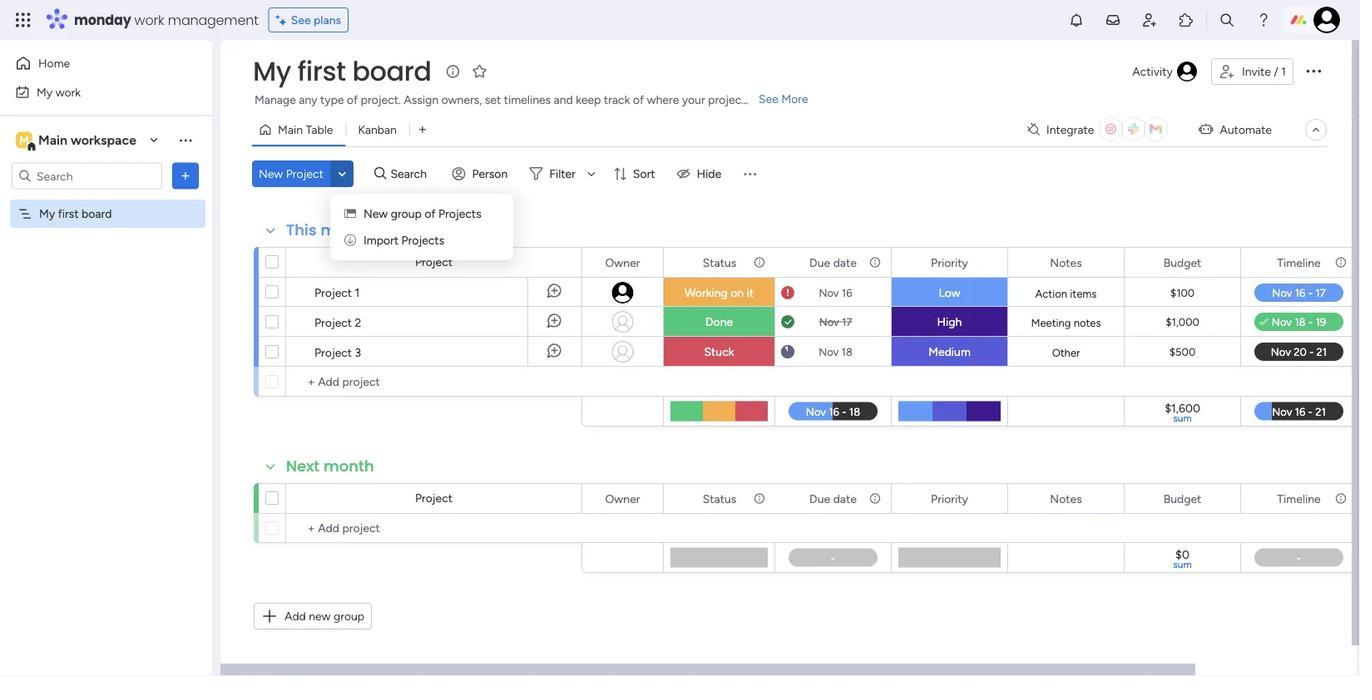 Task type: vqa. For each thing, say whether or not it's contained in the screenshot.
Public Board image
no



Task type: locate. For each thing, give the bounding box(es) containing it.
see left more
[[759, 92, 779, 106]]

0 vertical spatial owner
[[605, 255, 640, 270]]

see more link
[[757, 91, 810, 107]]

1 vertical spatial date
[[833, 492, 857, 506]]

new project
[[259, 167, 324, 181]]

activity
[[1133, 64, 1173, 79]]

owner for 2nd owner field from the bottom of the page
[[605, 255, 640, 270]]

home button
[[10, 50, 179, 77]]

board
[[352, 53, 431, 90], [82, 207, 112, 221]]

1 priority from the top
[[931, 255, 968, 270]]

my inside list box
[[39, 207, 55, 221]]

1 horizontal spatial new
[[364, 207, 388, 221]]

invite / 1
[[1242, 64, 1286, 79]]

next
[[286, 456, 320, 477]]

nov left 17 on the top right of the page
[[819, 315, 839, 329]]

new for new group of projects
[[364, 207, 388, 221]]

0 vertical spatial status
[[703, 255, 737, 270]]

new inside new project button
[[259, 167, 283, 181]]

0 vertical spatial due date field
[[805, 253, 861, 272]]

1 vertical spatial nov
[[819, 315, 839, 329]]

due date
[[810, 255, 857, 270], [810, 492, 857, 506]]

1
[[1281, 64, 1286, 79], [355, 285, 360, 300]]

2 horizontal spatial of
[[633, 93, 644, 107]]

1 notes field from the top
[[1046, 253, 1086, 272]]

see for see more
[[759, 92, 779, 106]]

owner for second owner field from the top of the page
[[605, 492, 640, 506]]

This month field
[[282, 220, 375, 241]]

2 budget field from the top
[[1159, 490, 1206, 508]]

main workspace
[[38, 132, 136, 148]]

plans
[[314, 13, 341, 27]]

budget for second budget field from the bottom of the page
[[1164, 255, 1202, 270]]

meeting notes
[[1031, 316, 1101, 329]]

0 horizontal spatial first
[[58, 207, 79, 221]]

budget for 1st budget field from the bottom
[[1164, 492, 1202, 506]]

month for this month
[[321, 220, 371, 241]]

3 nov from the top
[[819, 345, 839, 359]]

notes
[[1050, 255, 1082, 270], [1050, 492, 1082, 506]]

my first board inside list box
[[39, 207, 112, 221]]

1 timeline from the top
[[1277, 255, 1321, 270]]

1 inside 'button'
[[1281, 64, 1286, 79]]

v2 search image
[[374, 165, 386, 183]]

1 due date from the top
[[810, 255, 857, 270]]

1 due date field from the top
[[805, 253, 861, 272]]

1 horizontal spatial 1
[[1281, 64, 1286, 79]]

activity button
[[1126, 58, 1205, 85]]

dapulse checkmark sign image
[[1260, 313, 1269, 333]]

Owner field
[[601, 253, 644, 272], [601, 490, 644, 508]]

project down 'import projects'
[[415, 255, 453, 269]]

0 vertical spatial timeline
[[1277, 255, 1321, 270]]

1 status from the top
[[703, 255, 737, 270]]

new project button
[[252, 161, 330, 187]]

project
[[286, 167, 324, 181], [415, 255, 453, 269], [314, 285, 352, 300], [314, 315, 352, 329], [314, 345, 352, 359], [415, 491, 453, 505]]

first up type
[[298, 53, 346, 90]]

new down "main table" button
[[259, 167, 283, 181]]

where
[[647, 93, 679, 107]]

date
[[833, 255, 857, 270], [833, 492, 857, 506]]

of right type
[[347, 93, 358, 107]]

2 timeline from the top
[[1277, 492, 1321, 506]]

2 status field from the top
[[699, 490, 741, 508]]

0 vertical spatial status field
[[699, 253, 741, 272]]

project up project 2
[[314, 285, 352, 300]]

0 vertical spatial budget field
[[1159, 253, 1206, 272]]

Notes field
[[1046, 253, 1086, 272], [1046, 490, 1086, 508]]

budget field up "$100" at the right top of page
[[1159, 253, 1206, 272]]

1 vertical spatial priority field
[[927, 490, 972, 508]]

main inside workspace selection element
[[38, 132, 67, 148]]

0 vertical spatial board
[[352, 53, 431, 90]]

2 date from the top
[[833, 492, 857, 506]]

timeline
[[1277, 255, 1321, 270], [1277, 492, 1321, 506]]

1 timeline field from the top
[[1273, 253, 1325, 272]]

project 2
[[314, 315, 361, 329]]

0 horizontal spatial new
[[259, 167, 283, 181]]

timeline for 1st timeline field from the top
[[1277, 255, 1321, 270]]

0 vertical spatial first
[[298, 53, 346, 90]]

see left plans
[[291, 13, 311, 27]]

priority for 1st priority field from the top of the page
[[931, 255, 968, 270]]

16
[[842, 286, 852, 300]]

this
[[286, 220, 317, 241]]

1 vertical spatial timeline field
[[1273, 490, 1325, 508]]

0 horizontal spatial main
[[38, 132, 67, 148]]

group
[[391, 207, 422, 221], [334, 609, 364, 624]]

0 vertical spatial owner field
[[601, 253, 644, 272]]

sum for $1,600
[[1173, 412, 1192, 424]]

new right group icon
[[364, 207, 388, 221]]

1 vertical spatial due
[[810, 492, 830, 506]]

person
[[472, 167, 508, 181]]

1 horizontal spatial first
[[298, 53, 346, 90]]

1 owner from the top
[[605, 255, 640, 270]]

see
[[291, 13, 311, 27], [759, 92, 779, 106]]

board inside list box
[[82, 207, 112, 221]]

my first board up type
[[253, 53, 431, 90]]

group inside button
[[334, 609, 364, 624]]

project up + add project text field
[[415, 491, 453, 505]]

2 budget from the top
[[1164, 492, 1202, 506]]

nov for project 3
[[819, 345, 839, 359]]

collapse board header image
[[1310, 123, 1323, 136]]

1 vertical spatial owner
[[605, 492, 640, 506]]

1 horizontal spatial board
[[352, 53, 431, 90]]

status
[[703, 255, 737, 270], [703, 492, 737, 506]]

my down home
[[37, 85, 53, 99]]

1 vertical spatial month
[[324, 456, 374, 477]]

1 date from the top
[[833, 255, 857, 270]]

automate
[[1220, 123, 1272, 137]]

Search field
[[386, 162, 436, 186]]

main right workspace image
[[38, 132, 67, 148]]

1 vertical spatial priority
[[931, 492, 968, 506]]

sum
[[1173, 412, 1192, 424], [1173, 559, 1192, 571]]

0 horizontal spatial my first board
[[39, 207, 112, 221]]

nov left '16'
[[819, 286, 839, 300]]

0 vertical spatial nov
[[819, 286, 839, 300]]

workspace
[[71, 132, 136, 148]]

see plans
[[291, 13, 341, 27]]

see more
[[759, 92, 808, 106]]

1 right /
[[1281, 64, 1286, 79]]

1 vertical spatial notes
[[1050, 492, 1082, 506]]

projects down new group of projects
[[401, 233, 444, 248]]

0 vertical spatial priority
[[931, 255, 968, 270]]

Budget field
[[1159, 253, 1206, 272], [1159, 490, 1206, 508]]

budget up $0
[[1164, 492, 1202, 506]]

Timeline field
[[1273, 253, 1325, 272], [1273, 490, 1325, 508]]

of
[[347, 93, 358, 107], [633, 93, 644, 107], [425, 207, 436, 221]]

0 vertical spatial sum
[[1173, 412, 1192, 424]]

1 vertical spatial group
[[334, 609, 364, 624]]

my work button
[[10, 79, 179, 105]]

1 vertical spatial first
[[58, 207, 79, 221]]

1 vertical spatial status
[[703, 492, 737, 506]]

1 vertical spatial owner field
[[601, 490, 644, 508]]

0 vertical spatial date
[[833, 255, 857, 270]]

month
[[321, 220, 371, 241], [324, 456, 374, 477]]

1 vertical spatial due date
[[810, 492, 857, 506]]

1 vertical spatial status field
[[699, 490, 741, 508]]

1 vertical spatial budget field
[[1159, 490, 1206, 508]]

0 vertical spatial notes
[[1050, 255, 1082, 270]]

priority for 1st priority field from the bottom of the page
[[931, 492, 968, 506]]

due for second due date field from the bottom of the page
[[810, 255, 830, 270]]

0 vertical spatial due
[[810, 255, 830, 270]]

high
[[937, 315, 962, 329]]

0 vertical spatial notes field
[[1046, 253, 1086, 272]]

1 vertical spatial sum
[[1173, 559, 1192, 571]]

move to image
[[344, 233, 356, 248]]

project left angle down image
[[286, 167, 324, 181]]

1 vertical spatial budget
[[1164, 492, 1202, 506]]

0 horizontal spatial work
[[55, 85, 81, 99]]

my down search in workspace field
[[39, 207, 55, 221]]

of right track
[[633, 93, 644, 107]]

board down search in workspace field
[[82, 207, 112, 221]]

search everything image
[[1219, 12, 1235, 28]]

option
[[0, 199, 212, 202]]

0 vertical spatial my first board
[[253, 53, 431, 90]]

2 timeline field from the top
[[1273, 490, 1325, 508]]

1 horizontal spatial my first board
[[253, 53, 431, 90]]

+ Add project text field
[[295, 372, 574, 392]]

1 vertical spatial due date field
[[805, 490, 861, 508]]

1 vertical spatial see
[[759, 92, 779, 106]]

invite members image
[[1141, 12, 1158, 28]]

Due date field
[[805, 253, 861, 272], [805, 490, 861, 508]]

on
[[731, 286, 744, 300]]

sum inside $1,600 sum
[[1173, 412, 1192, 424]]

0 vertical spatial priority field
[[927, 253, 972, 272]]

invite
[[1242, 64, 1271, 79]]

2 owner from the top
[[605, 492, 640, 506]]

$1,600 sum
[[1165, 401, 1200, 424]]

v2 overdue deadline image
[[781, 285, 795, 301]]

column information image
[[753, 256, 766, 269], [869, 256, 882, 269], [753, 492, 766, 505], [869, 492, 882, 505], [1334, 492, 1348, 505]]

any
[[299, 93, 317, 107]]

Priority field
[[927, 253, 972, 272], [927, 490, 972, 508]]

1 vertical spatial projects
[[401, 233, 444, 248]]

group up 'import projects'
[[391, 207, 422, 221]]

notes for 1st "notes" field
[[1050, 255, 1082, 270]]

project 3
[[314, 345, 361, 359]]

2 vertical spatial nov
[[819, 345, 839, 359]]

sort button
[[606, 161, 665, 187]]

m
[[19, 133, 29, 147]]

1 notes from the top
[[1050, 255, 1082, 270]]

angle down image
[[338, 168, 346, 180]]

my up manage
[[253, 53, 291, 90]]

type
[[320, 93, 344, 107]]

of up 'import projects'
[[425, 207, 436, 221]]

main for main table
[[278, 123, 303, 137]]

board up the 'project.' at the left top of page
[[352, 53, 431, 90]]

owner
[[605, 255, 640, 270], [605, 492, 640, 506]]

1 vertical spatial my first board
[[39, 207, 112, 221]]

Status field
[[699, 253, 741, 272], [699, 490, 741, 508]]

1 horizontal spatial see
[[759, 92, 779, 106]]

my
[[253, 53, 291, 90], [37, 85, 53, 99], [39, 207, 55, 221]]

1 budget from the top
[[1164, 255, 1202, 270]]

work inside button
[[55, 85, 81, 99]]

1 vertical spatial notes field
[[1046, 490, 1086, 508]]

options image
[[1304, 61, 1324, 80]]

nov
[[819, 286, 839, 300], [819, 315, 839, 329], [819, 345, 839, 359]]

timeline for 1st timeline field from the bottom of the page
[[1277, 492, 1321, 506]]

0 horizontal spatial 1
[[355, 285, 360, 300]]

1 up 2
[[355, 285, 360, 300]]

and
[[554, 93, 573, 107]]

show board description image
[[443, 63, 463, 80]]

1 vertical spatial board
[[82, 207, 112, 221]]

apps image
[[1178, 12, 1195, 28]]

see inside see more link
[[759, 92, 779, 106]]

1 sum from the top
[[1173, 412, 1192, 424]]

0 vertical spatial due date
[[810, 255, 857, 270]]

projects down person popup button
[[438, 207, 481, 221]]

2 notes from the top
[[1050, 492, 1082, 506]]

2 nov from the top
[[819, 315, 839, 329]]

projects
[[438, 207, 481, 221], [401, 233, 444, 248]]

work right monday
[[134, 10, 164, 29]]

dapulse integrations image
[[1027, 124, 1040, 136]]

main
[[278, 123, 303, 137], [38, 132, 67, 148]]

budget field up $0
[[1159, 490, 1206, 508]]

2 due date field from the top
[[805, 490, 861, 508]]

0 vertical spatial see
[[291, 13, 311, 27]]

0 vertical spatial work
[[134, 10, 164, 29]]

0 horizontal spatial group
[[334, 609, 364, 624]]

1 owner field from the top
[[601, 253, 644, 272]]

$500
[[1170, 346, 1196, 359]]

working on it
[[685, 286, 754, 300]]

kanban
[[358, 123, 397, 137]]

integrate
[[1047, 123, 1094, 137]]

0 vertical spatial timeline field
[[1273, 253, 1325, 272]]

2 sum from the top
[[1173, 559, 1192, 571]]

0 vertical spatial month
[[321, 220, 371, 241]]

new
[[259, 167, 283, 181], [364, 207, 388, 221]]

nov left 18
[[819, 345, 839, 359]]

main inside button
[[278, 123, 303, 137]]

see inside see plans button
[[291, 13, 311, 27]]

0 vertical spatial budget
[[1164, 255, 1202, 270]]

my work
[[37, 85, 81, 99]]

0 vertical spatial group
[[391, 207, 422, 221]]

/
[[1274, 64, 1279, 79]]

0 horizontal spatial board
[[82, 207, 112, 221]]

see for see plans
[[291, 13, 311, 27]]

first down search in workspace field
[[58, 207, 79, 221]]

1 due from the top
[[810, 255, 830, 270]]

next month
[[286, 456, 374, 477]]

$100
[[1170, 287, 1195, 300]]

0 vertical spatial projects
[[438, 207, 481, 221]]

1 vertical spatial work
[[55, 85, 81, 99]]

1 horizontal spatial work
[[134, 10, 164, 29]]

0 horizontal spatial see
[[291, 13, 311, 27]]

Next month field
[[282, 456, 378, 478]]

2 priority from the top
[[931, 492, 968, 506]]

new for new project
[[259, 167, 283, 181]]

0 vertical spatial 1
[[1281, 64, 1286, 79]]

work down home
[[55, 85, 81, 99]]

budget up "$100" at the right top of page
[[1164, 255, 1202, 270]]

1 nov from the top
[[819, 286, 839, 300]]

$0
[[1176, 547, 1190, 562]]

1 horizontal spatial main
[[278, 123, 303, 137]]

work for my
[[55, 85, 81, 99]]

0 vertical spatial new
[[259, 167, 283, 181]]

1 status field from the top
[[699, 253, 741, 272]]

group right new
[[334, 609, 364, 624]]

inbox image
[[1105, 12, 1121, 28]]

1 vertical spatial new
[[364, 207, 388, 221]]

2 due from the top
[[810, 492, 830, 506]]

main left table
[[278, 123, 303, 137]]

2 due date from the top
[[810, 492, 857, 506]]

sort
[[633, 167, 655, 181]]

month for next month
[[324, 456, 374, 477]]

my first board down search in workspace field
[[39, 207, 112, 221]]

work
[[134, 10, 164, 29], [55, 85, 81, 99]]

1 vertical spatial timeline
[[1277, 492, 1321, 506]]

2
[[355, 315, 361, 329]]



Task type: describe. For each thing, give the bounding box(es) containing it.
action
[[1035, 287, 1067, 300]]

help image
[[1255, 12, 1272, 28]]

owners,
[[441, 93, 482, 107]]

this month
[[286, 220, 371, 241]]

$1,600
[[1165, 401, 1200, 415]]

1 priority field from the top
[[927, 253, 972, 272]]

1 horizontal spatial of
[[425, 207, 436, 221]]

project 1
[[314, 285, 360, 300]]

1 vertical spatial 1
[[355, 285, 360, 300]]

2 owner field from the top
[[601, 490, 644, 508]]

2 notes field from the top
[[1046, 490, 1086, 508]]

working
[[685, 286, 728, 300]]

nov for project 2
[[819, 315, 839, 329]]

My first board field
[[249, 53, 436, 90]]

workspace options image
[[177, 132, 194, 148]]

import
[[364, 233, 399, 248]]

main table
[[278, 123, 333, 137]]

import projects
[[364, 233, 444, 248]]

notifications image
[[1068, 12, 1085, 28]]

workspace image
[[16, 131, 32, 149]]

+ Add project text field
[[295, 518, 574, 538]]

notes
[[1074, 316, 1101, 329]]

hide button
[[670, 161, 731, 187]]

date for second due date field from the bottom of the page
[[833, 255, 857, 270]]

project left 3
[[314, 345, 352, 359]]

first inside list box
[[58, 207, 79, 221]]

done
[[705, 315, 733, 329]]

items
[[1070, 287, 1097, 300]]

filter
[[549, 167, 576, 181]]

new group of projects
[[364, 207, 481, 221]]

track
[[604, 93, 630, 107]]

autopilot image
[[1199, 118, 1213, 140]]

filter button
[[523, 161, 601, 187]]

project left 2
[[314, 315, 352, 329]]

meeting
[[1031, 316, 1071, 329]]

nov 16
[[819, 286, 852, 300]]

$0 sum
[[1173, 547, 1192, 571]]

your
[[682, 93, 705, 107]]

due date for second due date field from the bottom of the page
[[810, 255, 857, 270]]

workspace selection element
[[16, 130, 139, 152]]

other
[[1052, 346, 1080, 359]]

kanban button
[[346, 116, 409, 143]]

add new group
[[285, 609, 364, 624]]

manage
[[255, 93, 296, 107]]

main for main workspace
[[38, 132, 67, 148]]

column information image
[[1334, 256, 1348, 269]]

home
[[38, 56, 70, 70]]

1 budget field from the top
[[1159, 253, 1206, 272]]

hide
[[697, 167, 722, 181]]

john smith image
[[1314, 7, 1340, 33]]

new
[[309, 609, 331, 624]]

project
[[708, 93, 746, 107]]

due for 2nd due date field
[[810, 492, 830, 506]]

set
[[485, 93, 501, 107]]

my first board list box
[[0, 196, 212, 453]]

add new group button
[[254, 603, 372, 630]]

due date for 2nd due date field
[[810, 492, 857, 506]]

notes for 2nd "notes" field
[[1050, 492, 1082, 506]]

3
[[355, 345, 361, 359]]

options image
[[177, 168, 194, 184]]

keep
[[576, 93, 601, 107]]

group image
[[344, 207, 356, 221]]

menu image
[[741, 166, 758, 182]]

add view image
[[419, 124, 426, 136]]

2 priority field from the top
[[927, 490, 972, 508]]

nov 18
[[819, 345, 853, 359]]

arrow down image
[[581, 164, 601, 184]]

stands.
[[749, 93, 786, 107]]

select product image
[[15, 12, 32, 28]]

project.
[[361, 93, 401, 107]]

nov 17
[[819, 315, 852, 329]]

table
[[306, 123, 333, 137]]

it
[[747, 286, 754, 300]]

$1,000
[[1166, 316, 1200, 329]]

main table button
[[252, 116, 346, 143]]

stuck
[[704, 345, 734, 359]]

18
[[842, 345, 853, 359]]

0 horizontal spatial of
[[347, 93, 358, 107]]

work for monday
[[134, 10, 164, 29]]

low
[[939, 286, 961, 300]]

person button
[[446, 161, 518, 187]]

17
[[842, 315, 852, 329]]

assign
[[404, 93, 439, 107]]

v2 done deadline image
[[781, 314, 795, 330]]

see plans button
[[268, 7, 349, 32]]

manage any type of project. assign owners, set timelines and keep track of where your project stands.
[[255, 93, 786, 107]]

add
[[285, 609, 306, 624]]

timelines
[[504, 93, 551, 107]]

management
[[168, 10, 258, 29]]

Search in workspace field
[[35, 166, 139, 186]]

invite / 1 button
[[1211, 58, 1294, 85]]

more
[[781, 92, 808, 106]]

medium
[[929, 345, 971, 359]]

2 status from the top
[[703, 492, 737, 506]]

project inside button
[[286, 167, 324, 181]]

sum for $0
[[1173, 559, 1192, 571]]

date for 2nd due date field
[[833, 492, 857, 506]]

monday
[[74, 10, 131, 29]]

add to favorites image
[[471, 63, 488, 79]]

monday work management
[[74, 10, 258, 29]]

action items
[[1035, 287, 1097, 300]]

1 horizontal spatial group
[[391, 207, 422, 221]]

my inside button
[[37, 85, 53, 99]]



